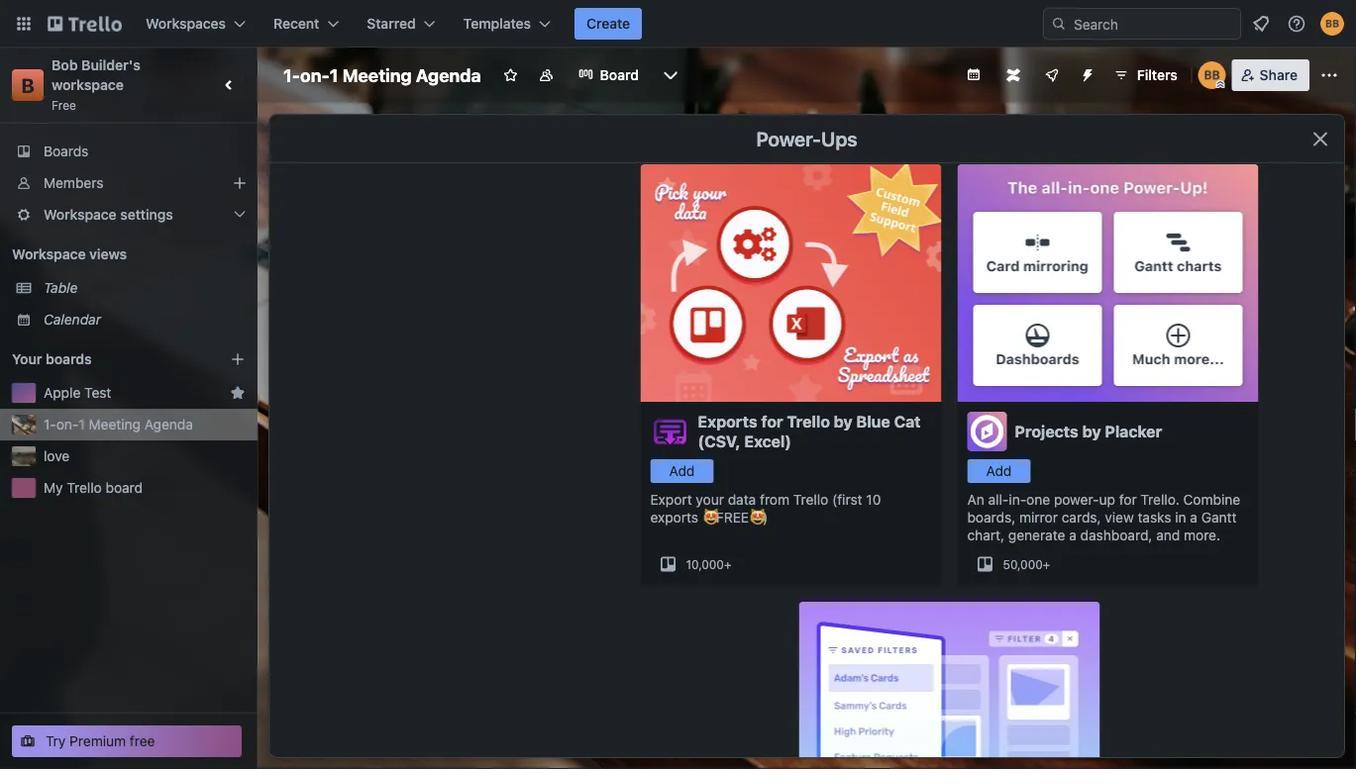 Task type: vqa. For each thing, say whether or not it's contained in the screenshot.
My Trello board
yes



Task type: locate. For each thing, give the bounding box(es) containing it.
boards,
[[968, 510, 1016, 526]]

2 add button from the left
[[968, 460, 1031, 484]]

0 horizontal spatial 1-on-1 meeting agenda
[[44, 417, 193, 433]]

workspace views
[[12, 246, 127, 263]]

workspace inside popup button
[[44, 207, 117, 223]]

10,000 +
[[686, 558, 732, 572]]

1 vertical spatial 1-on-1 meeting agenda
[[44, 417, 193, 433]]

boards
[[46, 351, 92, 368]]

0 vertical spatial 1-
[[283, 64, 300, 86]]

1 vertical spatial agenda
[[144, 417, 193, 433]]

add
[[669, 463, 695, 480], [987, 463, 1012, 480]]

trello
[[787, 413, 830, 432], [67, 480, 102, 496], [794, 492, 829, 508]]

test
[[84, 385, 111, 401]]

add button
[[651, 460, 714, 484], [968, 460, 1031, 484]]

workspace
[[44, 207, 117, 223], [12, 246, 86, 263]]

workspace settings button
[[0, 199, 258, 231]]

1-on-1 meeting agenda down the starred
[[283, 64, 481, 86]]

and
[[1157, 528, 1180, 544]]

calendar power-up image
[[966, 66, 982, 82]]

primary element
[[0, 0, 1357, 48]]

table
[[44, 280, 78, 296]]

add up all-
[[987, 463, 1012, 480]]

1 vertical spatial for
[[1120, 492, 1137, 508]]

+ down "😻free😻)"
[[724, 558, 732, 572]]

meeting down test
[[89, 417, 141, 433]]

switch to… image
[[14, 14, 34, 34]]

0 vertical spatial agenda
[[416, 64, 481, 86]]

try
[[46, 734, 66, 750]]

on-
[[300, 64, 330, 86], [56, 417, 79, 433]]

1 vertical spatial 1-
[[44, 417, 56, 433]]

starred icon image
[[230, 385, 246, 401]]

1 horizontal spatial meeting
[[342, 64, 412, 86]]

board link
[[567, 59, 651, 91]]

open information menu image
[[1287, 14, 1307, 34]]

free
[[130, 734, 155, 750]]

my trello board link
[[44, 479, 246, 498]]

your
[[696, 492, 724, 508]]

1 down the recent dropdown button
[[330, 64, 338, 86]]

agenda
[[416, 64, 481, 86], [144, 417, 193, 433]]

agenda left star or unstar board icon
[[416, 64, 481, 86]]

views
[[89, 246, 127, 263]]

10
[[866, 492, 881, 508]]

add for exports for trello by blue cat (csv, excel)
[[669, 463, 695, 480]]

placker
[[1105, 423, 1163, 441]]

1 horizontal spatial a
[[1191, 510, 1198, 526]]

members link
[[0, 167, 258, 199]]

1 horizontal spatial 1-on-1 meeting agenda
[[283, 64, 481, 86]]

a
[[1191, 510, 1198, 526], [1069, 528, 1077, 544]]

try premium free
[[46, 734, 155, 750]]

for up excel)
[[761, 413, 783, 432]]

templates
[[463, 15, 531, 32]]

view
[[1105, 510, 1134, 526]]

trello up excel)
[[787, 413, 830, 432]]

customize views image
[[661, 65, 681, 85]]

1 horizontal spatial add
[[987, 463, 1012, 480]]

search image
[[1051, 16, 1067, 32]]

filters button
[[1108, 59, 1184, 91]]

2 add from the left
[[987, 463, 1012, 480]]

1 horizontal spatial for
[[1120, 492, 1137, 508]]

by left 'placker'
[[1083, 423, 1101, 441]]

meeting
[[342, 64, 412, 86], [89, 417, 141, 433]]

export your data from trello (first 10 exports 😻free😻)
[[651, 492, 881, 526]]

a down cards,
[[1069, 528, 1077, 544]]

on- down the recent dropdown button
[[300, 64, 330, 86]]

recent
[[274, 15, 319, 32]]

calendar link
[[44, 310, 246, 330]]

add up export
[[669, 463, 695, 480]]

for inside an all-in-one power-up for trello. combine boards, mirror cards, view tasks in a gantt chart, generate a dashboard, and more.
[[1120, 492, 1137, 508]]

0 vertical spatial for
[[761, 413, 783, 432]]

cards,
[[1062, 510, 1102, 526]]

add button up export
[[651, 460, 714, 484]]

1 + from the left
[[724, 558, 732, 572]]

on- inside board name text box
[[300, 64, 330, 86]]

trello right from
[[794, 492, 829, 508]]

an all-in-one power-up for trello. combine boards, mirror cards, view tasks in a gantt chart, generate a dashboard, and more.
[[968, 492, 1241, 544]]

0 horizontal spatial on-
[[56, 417, 79, 433]]

by inside exports for trello by blue cat (csv, excel)
[[834, 413, 853, 432]]

trello inside exports for trello by blue cat (csv, excel)
[[787, 413, 830, 432]]

for
[[761, 413, 783, 432], [1120, 492, 1137, 508]]

1 horizontal spatial add button
[[968, 460, 1031, 484]]

1 add button from the left
[[651, 460, 714, 484]]

exports
[[698, 413, 758, 432]]

0 horizontal spatial +
[[724, 558, 732, 572]]

an
[[968, 492, 985, 508]]

ups
[[821, 127, 858, 150]]

0 horizontal spatial add button
[[651, 460, 714, 484]]

by
[[834, 413, 853, 432], [1083, 423, 1101, 441]]

workspace up 'table'
[[12, 246, 86, 263]]

0 horizontal spatial meeting
[[89, 417, 141, 433]]

1 horizontal spatial +
[[1043, 558, 1051, 572]]

0 vertical spatial workspace
[[44, 207, 117, 223]]

agenda up love link in the bottom left of the page
[[144, 417, 193, 433]]

0 vertical spatial meeting
[[342, 64, 412, 86]]

create
[[587, 15, 630, 32]]

1 horizontal spatial 1-
[[283, 64, 300, 86]]

2 + from the left
[[1043, 558, 1051, 572]]

for inside exports for trello by blue cat (csv, excel)
[[761, 413, 783, 432]]

workspace settings
[[44, 207, 173, 223]]

1 vertical spatial 1
[[79, 417, 85, 433]]

workspace for workspace views
[[12, 246, 86, 263]]

+
[[724, 558, 732, 572], [1043, 558, 1051, 572]]

share
[[1260, 67, 1298, 83]]

create button
[[575, 8, 642, 40]]

1 vertical spatial a
[[1069, 528, 1077, 544]]

1- down the recent
[[283, 64, 300, 86]]

power-ups
[[756, 127, 858, 150]]

1 horizontal spatial 1
[[330, 64, 338, 86]]

apple test link
[[44, 383, 222, 403]]

on- down apple
[[56, 417, 79, 433]]

free
[[52, 98, 76, 112]]

0 horizontal spatial add
[[669, 463, 695, 480]]

board
[[106, 480, 143, 496]]

1 horizontal spatial on-
[[300, 64, 330, 86]]

b link
[[12, 69, 44, 101]]

0 horizontal spatial 1
[[79, 417, 85, 433]]

1- up the love
[[44, 417, 56, 433]]

0 vertical spatial 1-on-1 meeting agenda
[[283, 64, 481, 86]]

1 add from the left
[[669, 463, 695, 480]]

1 vertical spatial workspace
[[12, 246, 86, 263]]

0 vertical spatial on-
[[300, 64, 330, 86]]

0 horizontal spatial for
[[761, 413, 783, 432]]

0 horizontal spatial by
[[834, 413, 853, 432]]

1-on-1 meeting agenda
[[283, 64, 481, 86], [44, 417, 193, 433]]

1 down apple test at the left of page
[[79, 417, 85, 433]]

(first
[[832, 492, 863, 508]]

1 vertical spatial on-
[[56, 417, 79, 433]]

a right the in
[[1191, 510, 1198, 526]]

1
[[330, 64, 338, 86], [79, 417, 85, 433]]

1-on-1 meeting agenda link
[[44, 415, 246, 435]]

add button up all-
[[968, 460, 1031, 484]]

for up view
[[1120, 492, 1137, 508]]

1 horizontal spatial agenda
[[416, 64, 481, 86]]

projects
[[1015, 423, 1079, 441]]

0 vertical spatial 1
[[330, 64, 338, 86]]

by left the blue
[[834, 413, 853, 432]]

+ down generate
[[1043, 558, 1051, 572]]

1-on-1 meeting agenda down 'apple test' link
[[44, 417, 193, 433]]

exports
[[651, 510, 699, 526]]

0 vertical spatial a
[[1191, 510, 1198, 526]]

workspace down the members
[[44, 207, 117, 223]]

meeting down the starred
[[342, 64, 412, 86]]

bob builder's workspace link
[[52, 57, 144, 93]]



Task type: describe. For each thing, give the bounding box(es) containing it.
(csv,
[[698, 433, 741, 451]]

power-
[[756, 127, 821, 150]]

dashboard,
[[1081, 528, 1153, 544]]

0 horizontal spatial a
[[1069, 528, 1077, 544]]

more.
[[1184, 528, 1221, 544]]

1 horizontal spatial by
[[1083, 423, 1101, 441]]

back to home image
[[48, 8, 122, 40]]

my trello board
[[44, 480, 143, 496]]

Search field
[[1067, 9, 1241, 39]]

your boards with 4 items element
[[12, 348, 200, 372]]

automation image
[[1072, 59, 1100, 87]]

power ups image
[[1044, 67, 1060, 83]]

table link
[[44, 278, 246, 298]]

starred
[[367, 15, 416, 32]]

😻free😻)
[[702, 510, 768, 526]]

Board name text field
[[274, 59, 491, 91]]

workspace visible image
[[539, 67, 555, 83]]

my
[[44, 480, 63, 496]]

export
[[651, 492, 692, 508]]

add board image
[[230, 352, 246, 368]]

workspace for workspace settings
[[44, 207, 117, 223]]

add button for exports for trello by blue cat (csv, excel)
[[651, 460, 714, 484]]

1 vertical spatial meeting
[[89, 417, 141, 433]]

in
[[1176, 510, 1187, 526]]

b
[[21, 73, 34, 97]]

workspace navigation collapse icon image
[[216, 71, 244, 99]]

agenda inside board name text box
[[416, 64, 481, 86]]

1- inside board name text box
[[283, 64, 300, 86]]

confluence icon image
[[1007, 68, 1020, 82]]

board
[[600, 67, 639, 83]]

try premium free button
[[12, 726, 242, 758]]

10,000
[[686, 558, 724, 572]]

boards
[[44, 143, 89, 160]]

add button for projects by placker
[[968, 460, 1031, 484]]

0 notifications image
[[1250, 12, 1273, 36]]

exports for trello by blue cat (csv, excel)
[[698, 413, 921, 451]]

bob builder (bobbuilder40) image
[[1321, 12, 1345, 36]]

members
[[44, 175, 104, 191]]

gantt
[[1202, 510, 1237, 526]]

tasks
[[1138, 510, 1172, 526]]

in-
[[1009, 492, 1027, 508]]

1 inside board name text box
[[330, 64, 338, 86]]

chart,
[[968, 528, 1005, 544]]

1-on-1 meeting agenda inside board name text box
[[283, 64, 481, 86]]

share button
[[1232, 59, 1310, 91]]

trello.
[[1141, 492, 1180, 508]]

starred button
[[355, 8, 448, 40]]

bob builder's workspace free
[[52, 57, 144, 112]]

cat
[[894, 413, 921, 432]]

star or unstar board image
[[503, 67, 519, 83]]

filters
[[1137, 67, 1178, 83]]

love
[[44, 448, 70, 465]]

love link
[[44, 447, 246, 467]]

boards link
[[0, 136, 258, 167]]

combine
[[1184, 492, 1241, 508]]

50,000
[[1003, 558, 1043, 572]]

trello inside export your data from trello (first 10 exports 😻free😻)
[[794, 492, 829, 508]]

add for projects by placker
[[987, 463, 1012, 480]]

bob builder (bobbuilder40) image
[[1199, 61, 1226, 89]]

bob
[[52, 57, 78, 73]]

+ for projects by placker
[[1043, 558, 1051, 572]]

50,000 +
[[1003, 558, 1051, 572]]

workspace
[[52, 77, 124, 93]]

0 horizontal spatial 1-
[[44, 417, 56, 433]]

projects by placker
[[1015, 423, 1163, 441]]

recent button
[[262, 8, 351, 40]]

generate
[[1009, 528, 1066, 544]]

workspaces button
[[134, 8, 258, 40]]

meeting inside board name text box
[[342, 64, 412, 86]]

up
[[1100, 492, 1116, 508]]

your
[[12, 351, 42, 368]]

templates button
[[452, 8, 563, 40]]

0 horizontal spatial agenda
[[144, 417, 193, 433]]

calendar
[[44, 312, 101, 328]]

builder's
[[81, 57, 141, 73]]

workspaces
[[146, 15, 226, 32]]

data
[[728, 492, 756, 508]]

+ for exports for trello by blue cat (csv, excel)
[[724, 558, 732, 572]]

this member is an admin of this board. image
[[1217, 80, 1225, 89]]

settings
[[120, 207, 173, 223]]

all-
[[989, 492, 1009, 508]]

apple
[[44, 385, 81, 401]]

your boards
[[12, 351, 92, 368]]

premium
[[70, 734, 126, 750]]

apple test
[[44, 385, 111, 401]]

one
[[1027, 492, 1051, 508]]

trello right my in the left of the page
[[67, 480, 102, 496]]

excel)
[[745, 433, 792, 451]]

mirror
[[1020, 510, 1058, 526]]

power-
[[1054, 492, 1100, 508]]

show menu image
[[1320, 65, 1340, 85]]

blue
[[857, 413, 891, 432]]



